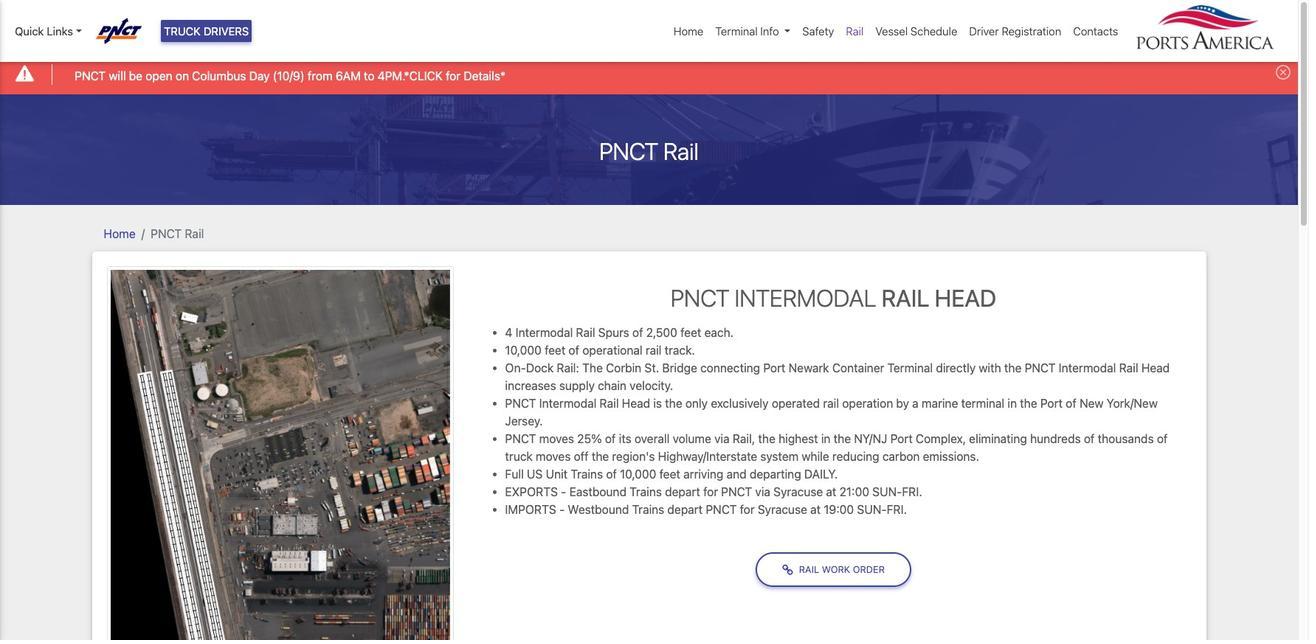 Task type: locate. For each thing, give the bounding box(es) containing it.
pnct
[[75, 69, 106, 82], [599, 137, 658, 165], [151, 227, 182, 240], [671, 284, 730, 312], [1025, 362, 1056, 375], [505, 397, 536, 410], [505, 432, 536, 446], [721, 486, 752, 499], [706, 503, 737, 517]]

pnct will be open on columbus day (10/9) from 6am to 4pm.*click for details* link
[[75, 67, 506, 85]]

1 vertical spatial pnct rail
[[151, 227, 204, 240]]

of
[[632, 326, 643, 339], [569, 344, 579, 357], [1066, 397, 1077, 410], [605, 432, 616, 446], [1084, 432, 1095, 446], [1157, 432, 1168, 446], [606, 468, 617, 481]]

1 vertical spatial moves
[[536, 450, 571, 463]]

port up hundreds
[[1041, 397, 1063, 410]]

rail,
[[733, 432, 755, 446]]

2 vertical spatial for
[[740, 503, 755, 517]]

at left 19:00
[[810, 503, 821, 517]]

2 vertical spatial port
[[890, 432, 913, 446]]

0 vertical spatial home
[[674, 24, 704, 38]]

rail right operated
[[823, 397, 839, 410]]

eastbound
[[569, 486, 627, 499]]

the up hundreds
[[1020, 397, 1037, 410]]

0 horizontal spatial feet
[[545, 344, 566, 357]]

head left the is
[[622, 397, 650, 410]]

terminal left the info
[[715, 24, 758, 38]]

quick links
[[15, 24, 73, 38]]

1 vertical spatial head
[[1142, 362, 1170, 375]]

0 vertical spatial moves
[[539, 432, 574, 446]]

in right terminal
[[1008, 397, 1017, 410]]

quick
[[15, 24, 44, 38]]

0 horizontal spatial 10,000
[[505, 344, 542, 357]]

columbus
[[192, 69, 246, 82]]

port left newark on the bottom right
[[763, 362, 786, 375]]

1 vertical spatial port
[[1041, 397, 1063, 410]]

1 horizontal spatial terminal
[[888, 362, 933, 375]]

rail link
[[840, 17, 870, 45]]

only
[[686, 397, 708, 410]]

feet up track.
[[681, 326, 701, 339]]

rail work order
[[799, 565, 885, 576]]

in up while
[[821, 432, 831, 446]]

1 vertical spatial in
[[821, 432, 831, 446]]

departing
[[750, 468, 801, 481]]

-
[[561, 486, 566, 499], [559, 503, 565, 517]]

for
[[446, 69, 461, 82], [703, 486, 718, 499], [740, 503, 755, 517]]

for inside pnct will be open on columbus day (10/9) from 6am to 4pm.*click for details* link
[[446, 69, 461, 82]]

from
[[308, 69, 333, 82]]

10,000 up on-
[[505, 344, 542, 357]]

1 vertical spatial depart
[[668, 503, 703, 517]]

2 vertical spatial head
[[622, 397, 650, 410]]

rail:
[[557, 362, 579, 375]]

sun-
[[873, 486, 902, 499], [857, 503, 887, 517]]

10,000 down region's
[[620, 468, 656, 481]]

0 horizontal spatial port
[[763, 362, 786, 375]]

0 vertical spatial feet
[[681, 326, 701, 339]]

for down arriving
[[703, 486, 718, 499]]

westbound
[[568, 503, 629, 517]]

head up directly
[[935, 284, 997, 312]]

head up york/new
[[1142, 362, 1170, 375]]

2 horizontal spatial port
[[1041, 397, 1063, 410]]

eliminating
[[969, 432, 1027, 446]]

0 vertical spatial trains
[[571, 468, 603, 481]]

increases
[[505, 379, 556, 393]]

2 vertical spatial feet
[[660, 468, 680, 481]]

0 horizontal spatial terminal
[[715, 24, 758, 38]]

by
[[896, 397, 909, 410]]

1 vertical spatial home link
[[104, 227, 136, 240]]

exclusively
[[711, 397, 769, 410]]

1 vertical spatial at
[[810, 503, 821, 517]]

drivers
[[204, 24, 249, 38]]

syracuse
[[774, 486, 823, 499], [758, 503, 807, 517]]

at
[[826, 486, 837, 499], [810, 503, 821, 517]]

feet up rail:
[[545, 344, 566, 357]]

0 vertical spatial via
[[714, 432, 730, 446]]

emissions.
[[923, 450, 979, 463]]

moves
[[539, 432, 574, 446], [536, 450, 571, 463]]

0 vertical spatial head
[[935, 284, 997, 312]]

the
[[1004, 362, 1022, 375], [665, 397, 682, 410], [1020, 397, 1037, 410], [758, 432, 776, 446], [834, 432, 851, 446], [592, 450, 609, 463]]

pnct will be open on columbus day (10/9) from 6am to 4pm.*click for details* alert
[[0, 54, 1298, 94]]

with
[[979, 362, 1001, 375]]

unit
[[546, 468, 568, 481]]

vessel schedule link
[[870, 17, 963, 45]]

ny/nj
[[854, 432, 887, 446]]

1 horizontal spatial in
[[1008, 397, 1017, 410]]

0 vertical spatial for
[[446, 69, 461, 82]]

6am
[[336, 69, 361, 82]]

be
[[129, 69, 143, 82]]

marine
[[922, 397, 958, 410]]

2 horizontal spatial feet
[[681, 326, 701, 339]]

trains down off at the left bottom
[[571, 468, 603, 481]]

and
[[727, 468, 747, 481]]

1 horizontal spatial head
[[935, 284, 997, 312]]

depart
[[665, 486, 700, 499], [668, 503, 703, 517]]

1 vertical spatial rail
[[823, 397, 839, 410]]

rail
[[846, 24, 864, 38], [664, 137, 699, 165], [185, 227, 204, 240], [882, 284, 930, 312], [576, 326, 595, 339], [1119, 362, 1139, 375], [600, 397, 619, 410], [799, 565, 819, 576]]

newark
[[789, 362, 829, 375]]

terminal up the a
[[888, 362, 933, 375]]

1 horizontal spatial via
[[755, 486, 770, 499]]

10,000
[[505, 344, 542, 357], [620, 468, 656, 481]]

1 vertical spatial terminal
[[888, 362, 933, 375]]

terminal inside 4 intermodal rail spurs of 2,500 feet each. 10,000 feet of operational rail track. on-dock rail:  the corbin st. bridge connecting port newark container terminal directly with the pnct intermodal rail head increases supply chain velocity. pnct intermodal rail head is the only exclusively operated rail operation by a marine terminal in the port of new york/new jersey. pnct moves 25% of its overall volume via rail, the highest in the ny/nj port complex, eliminating hundreds of thousands of truck moves off the region's highway/interstate system while reducing carbon emissions. full us unit trains of 10,000 feet arriving and departing daily. exports - eastbound trains depart for pnct via syracuse at 21:00 sun-fri. imports - westbound trains depart pnct for syracuse at 19:00 sun-fri.
[[888, 362, 933, 375]]

intermodal
[[735, 284, 876, 312], [516, 326, 573, 339], [1059, 362, 1116, 375], [539, 397, 597, 410]]

moves up unit at left bottom
[[536, 450, 571, 463]]

feet
[[681, 326, 701, 339], [545, 344, 566, 357], [660, 468, 680, 481]]

port up carbon on the bottom right of page
[[890, 432, 913, 446]]

the up system
[[758, 432, 776, 446]]

in
[[1008, 397, 1017, 410], [821, 432, 831, 446]]

rail up st.
[[646, 344, 662, 357]]

new
[[1080, 397, 1104, 410]]

sun- right 21:00
[[873, 486, 902, 499]]

exports
[[505, 486, 558, 499]]

pnct inside alert
[[75, 69, 106, 82]]

highest
[[779, 432, 818, 446]]

feet left arriving
[[660, 468, 680, 481]]

1 horizontal spatial at
[[826, 486, 837, 499]]

0 horizontal spatial for
[[446, 69, 461, 82]]

2 horizontal spatial for
[[740, 503, 755, 517]]

1 vertical spatial syracuse
[[758, 503, 807, 517]]

of up eastbound
[[606, 468, 617, 481]]

home
[[674, 24, 704, 38], [104, 227, 136, 240]]

for left details*
[[446, 69, 461, 82]]

complex,
[[916, 432, 966, 446]]

rail work order link
[[756, 553, 912, 588]]

moves up off at the left bottom
[[539, 432, 574, 446]]

0 horizontal spatial via
[[714, 432, 730, 446]]

0 vertical spatial terminal
[[715, 24, 758, 38]]

head
[[935, 284, 997, 312], [1142, 362, 1170, 375], [622, 397, 650, 410]]

contacts
[[1073, 24, 1118, 38]]

- down unit at left bottom
[[561, 486, 566, 499]]

for down and
[[740, 503, 755, 517]]

intermodal down supply
[[539, 397, 597, 410]]

- right imports
[[559, 503, 565, 517]]

safety
[[803, 24, 834, 38]]

driver
[[969, 24, 999, 38]]

1 vertical spatial feet
[[545, 344, 566, 357]]

at up 19:00
[[826, 486, 837, 499]]

dock
[[526, 362, 554, 375]]

volume
[[673, 432, 711, 446]]

directly
[[936, 362, 976, 375]]

via down departing
[[755, 486, 770, 499]]

via
[[714, 432, 730, 446], [755, 486, 770, 499]]

1 horizontal spatial feet
[[660, 468, 680, 481]]

imports
[[505, 503, 556, 517]]

2 vertical spatial trains
[[632, 503, 664, 517]]

0 vertical spatial in
[[1008, 397, 1017, 410]]

1 horizontal spatial for
[[703, 486, 718, 499]]

sun- down 21:00
[[857, 503, 887, 517]]

0 vertical spatial rail
[[646, 344, 662, 357]]

to
[[364, 69, 375, 82]]

rail
[[646, 344, 662, 357], [823, 397, 839, 410]]

1 vertical spatial home
[[104, 227, 136, 240]]

the right the is
[[665, 397, 682, 410]]

0 horizontal spatial rail
[[646, 344, 662, 357]]

rail image
[[107, 266, 454, 641]]

via left rail,
[[714, 432, 730, 446]]

0 vertical spatial pnct rail
[[599, 137, 699, 165]]

corbin
[[606, 362, 642, 375]]

2,500
[[646, 326, 677, 339]]

of left new
[[1066, 397, 1077, 410]]

1 horizontal spatial home link
[[668, 17, 710, 45]]

intermodal up new
[[1059, 362, 1116, 375]]

trains right westbound
[[632, 503, 664, 517]]

of left the its
[[605, 432, 616, 446]]

container
[[832, 362, 884, 375]]

of right thousands
[[1157, 432, 1168, 446]]

truck drivers
[[164, 24, 249, 38]]

trains down region's
[[630, 486, 662, 499]]

1 horizontal spatial port
[[890, 432, 913, 446]]

daily.
[[804, 468, 838, 481]]

1 vertical spatial 10,000
[[620, 468, 656, 481]]

operational
[[583, 344, 643, 357]]

0 vertical spatial 10,000
[[505, 344, 542, 357]]

the right off at the left bottom
[[592, 450, 609, 463]]



Task type: vqa. For each thing, say whether or not it's contained in the screenshot.
topmost "Truck"
no



Task type: describe. For each thing, give the bounding box(es) containing it.
0 vertical spatial sun-
[[873, 486, 902, 499]]

track.
[[665, 344, 695, 357]]

close image
[[1276, 65, 1291, 80]]

off
[[574, 450, 589, 463]]

0 horizontal spatial at
[[810, 503, 821, 517]]

vessel schedule
[[876, 24, 958, 38]]

operated
[[772, 397, 820, 410]]

25%
[[577, 432, 602, 446]]

1 vertical spatial via
[[755, 486, 770, 499]]

vessel
[[876, 24, 908, 38]]

work
[[822, 565, 850, 576]]

arriving
[[683, 468, 724, 481]]

open
[[146, 69, 172, 82]]

21:00
[[840, 486, 869, 499]]

link image
[[782, 564, 799, 576]]

driver registration
[[969, 24, 1062, 38]]

0 vertical spatial port
[[763, 362, 786, 375]]

1 horizontal spatial rail
[[823, 397, 839, 410]]

spurs
[[598, 326, 629, 339]]

0 vertical spatial fri.
[[902, 486, 922, 499]]

4 intermodal rail spurs of 2,500 feet each. 10,000 feet of operational rail track. on-dock rail:  the corbin st. bridge connecting port newark container terminal directly with the pnct intermodal rail head increases supply chain velocity. pnct intermodal rail head is the only exclusively operated rail operation by a marine terminal in the port of new york/new jersey. pnct moves 25% of its overall volume via rail, the highest in the ny/nj port complex, eliminating hundreds of thousands of truck moves off the region's highway/interstate system while reducing carbon emissions. full us unit trains of 10,000 feet arriving and departing daily. exports - eastbound trains depart for pnct via syracuse at 21:00 sun-fri. imports - westbound trains depart pnct for syracuse at 19:00 sun-fri.
[[505, 326, 1170, 517]]

1 vertical spatial fri.
[[887, 503, 907, 517]]

region's
[[612, 450, 655, 463]]

schedule
[[911, 24, 958, 38]]

safety link
[[797, 17, 840, 45]]

0 horizontal spatial head
[[622, 397, 650, 410]]

pnct intermodal rail head
[[671, 284, 997, 312]]

reducing
[[832, 450, 879, 463]]

truck
[[164, 24, 201, 38]]

bridge
[[662, 362, 697, 375]]

the right with
[[1004, 362, 1022, 375]]

0 vertical spatial depart
[[665, 486, 700, 499]]

4pm.*click
[[378, 69, 443, 82]]

1 vertical spatial trains
[[630, 486, 662, 499]]

0 horizontal spatial home link
[[104, 227, 136, 240]]

us
[[527, 468, 543, 481]]

1 horizontal spatial 10,000
[[620, 468, 656, 481]]

highway/interstate
[[658, 450, 757, 463]]

1 horizontal spatial home
[[674, 24, 704, 38]]

velocity.
[[630, 379, 673, 393]]

carbon
[[883, 450, 920, 463]]

its
[[619, 432, 632, 446]]

0 horizontal spatial pnct rail
[[151, 227, 204, 240]]

terminal inside terminal info link
[[715, 24, 758, 38]]

york/new
[[1107, 397, 1158, 410]]

a
[[912, 397, 919, 410]]

contacts link
[[1067, 17, 1124, 45]]

on
[[176, 69, 189, 82]]

the
[[582, 362, 603, 375]]

the up "reducing"
[[834, 432, 851, 446]]

info
[[761, 24, 779, 38]]

driver registration link
[[963, 17, 1067, 45]]

day
[[249, 69, 270, 82]]

0 horizontal spatial in
[[821, 432, 831, 446]]

on-
[[505, 362, 526, 375]]

system
[[761, 450, 799, 463]]

4
[[505, 326, 513, 339]]

details*
[[464, 69, 506, 82]]

supply
[[559, 379, 595, 393]]

terminal info
[[715, 24, 779, 38]]

thousands
[[1098, 432, 1154, 446]]

0 vertical spatial -
[[561, 486, 566, 499]]

1 vertical spatial sun-
[[857, 503, 887, 517]]

quick links link
[[15, 23, 82, 39]]

each.
[[705, 326, 734, 339]]

0 vertical spatial syracuse
[[774, 486, 823, 499]]

terminal
[[961, 397, 1005, 410]]

connecting
[[700, 362, 760, 375]]

of right spurs in the left of the page
[[632, 326, 643, 339]]

operation
[[842, 397, 893, 410]]

registration
[[1002, 24, 1062, 38]]

truck drivers link
[[161, 20, 252, 42]]

intermodal up newark on the bottom right
[[735, 284, 876, 312]]

st.
[[645, 362, 659, 375]]

1 horizontal spatial pnct rail
[[599, 137, 699, 165]]

truck
[[505, 450, 533, 463]]

overall
[[635, 432, 670, 446]]

2 horizontal spatial head
[[1142, 362, 1170, 375]]

while
[[802, 450, 829, 463]]

0 horizontal spatial home
[[104, 227, 136, 240]]

1 vertical spatial for
[[703, 486, 718, 499]]

links
[[47, 24, 73, 38]]

order
[[853, 565, 885, 576]]

intermodal right 4 at the left of page
[[516, 326, 573, 339]]

hundreds
[[1030, 432, 1081, 446]]

of up rail:
[[569, 344, 579, 357]]

0 vertical spatial at
[[826, 486, 837, 499]]

will
[[109, 69, 126, 82]]

1 vertical spatial -
[[559, 503, 565, 517]]

is
[[653, 397, 662, 410]]

(10/9)
[[273, 69, 305, 82]]

0 vertical spatial home link
[[668, 17, 710, 45]]

terminal info link
[[710, 17, 797, 45]]

of right hundreds
[[1084, 432, 1095, 446]]

full
[[505, 468, 524, 481]]

chain
[[598, 379, 627, 393]]

19:00
[[824, 503, 854, 517]]



